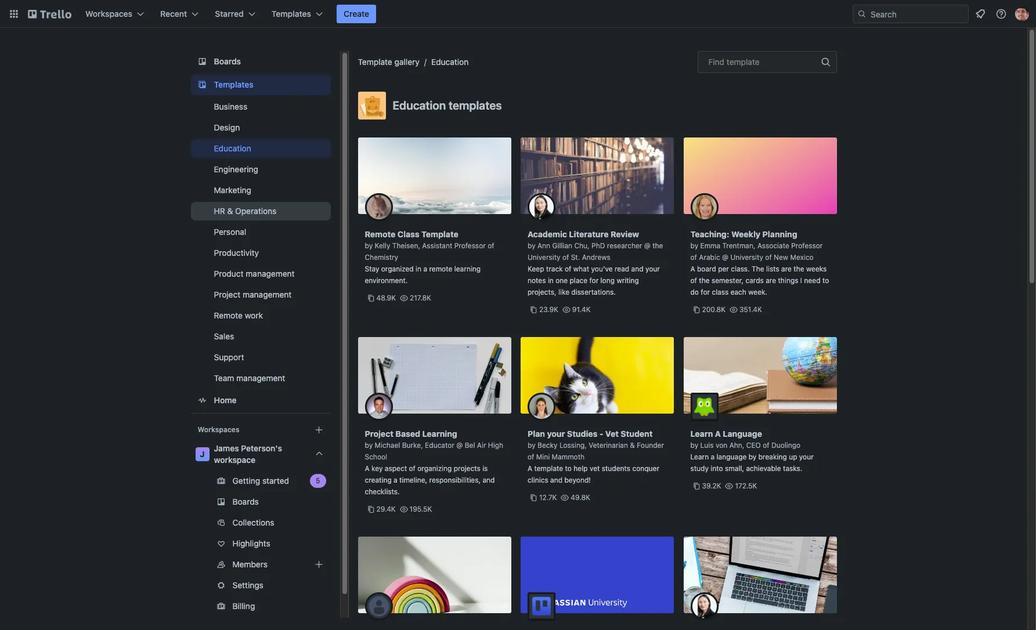 Task type: describe. For each thing, give the bounding box(es) containing it.
read
[[615, 265, 630, 273]]

home link
[[191, 390, 331, 411]]

becky lossing, veterinarian & founder of mini mammoth image
[[528, 393, 556, 421]]

templates inside 'templates' link
[[214, 80, 254, 89]]

sales
[[214, 332, 234, 341]]

track
[[546, 265, 563, 273]]

0 horizontal spatial education link
[[191, 139, 331, 158]]

getting
[[233, 476, 260, 486]]

@ inside teaching: weekly planning by emma trentman, associate professor of arabic @ university of new mexico a board per class. the lists are the weeks of the semester, cards are things i need to do for class each week.
[[722, 253, 729, 262]]

theisen,
[[392, 242, 420, 250]]

49.8k
[[571, 494, 590, 502]]

sales link
[[191, 327, 331, 346]]

design link
[[191, 118, 331, 137]]

associate
[[758, 242, 790, 250]]

keep
[[528, 265, 544, 273]]

team management link
[[191, 369, 331, 388]]

organized
[[381, 265, 414, 273]]

work
[[245, 311, 263, 321]]

class.
[[731, 265, 750, 273]]

stay
[[365, 265, 379, 273]]

bee, owner @ puff apothecary image
[[365, 593, 393, 621]]

remote
[[429, 265, 453, 273]]

2 forward image from the top
[[328, 558, 342, 572]]

template gallery
[[358, 57, 420, 67]]

responsibilities,
[[429, 476, 481, 485]]

management for team management
[[236, 373, 285, 383]]

emma
[[701, 242, 721, 250]]

0 vertical spatial template
[[358, 57, 392, 67]]

semester,
[[712, 276, 744, 285]]

& inside plan your studies - vet student by becky lossing, veterinarian & founder of mini mammoth a template to help vet students conquer clinics and beyond!
[[630, 441, 635, 450]]

0 vertical spatial boards
[[214, 56, 241, 66]]

michael burke, educator @ bel air high school image
[[365, 393, 393, 421]]

trentman,
[[723, 242, 756, 250]]

dissertations.
[[572, 288, 616, 297]]

1 boards link from the top
[[191, 51, 331, 72]]

the
[[752, 265, 764, 273]]

5
[[316, 477, 320, 485]]

and for plan your studies - vet student
[[550, 476, 563, 485]]

based
[[396, 429, 420, 439]]

weekly
[[732, 229, 761, 239]]

remote work
[[214, 311, 263, 321]]

gallery
[[395, 57, 420, 67]]

team
[[214, 373, 234, 383]]

education for topmost education link
[[431, 57, 469, 67]]

management for product management
[[246, 269, 295, 279]]

to inside plan your studies - vet student by becky lossing, veterinarian & founder of mini mammoth a template to help vet students conquer clinics and beyond!
[[565, 465, 572, 473]]

template inside plan your studies - vet student by becky lossing, veterinarian & founder of mini mammoth a template to help vet students conquer clinics and beyond!
[[534, 465, 563, 473]]

workspace
[[214, 455, 256, 465]]

open information menu image
[[996, 8, 1007, 20]]

highlights
[[233, 539, 270, 549]]

operations
[[235, 206, 277, 216]]

duolingo
[[772, 441, 801, 450]]

ann gillian chu, phd researcher @ the university of st. andrews image
[[528, 193, 556, 221]]

by for learn
[[691, 441, 699, 450]]

of left what
[[565, 265, 572, 273]]

your inside the academic literature review by ann gillian chu, phd researcher @ the university of st. andrews keep track of what you've read and your notes in one place for long writing projects, like dissertations.
[[646, 265, 660, 273]]

phd
[[592, 242, 605, 250]]

personal link
[[191, 223, 331, 242]]

settings
[[233, 581, 264, 591]]

marketing
[[214, 185, 251, 195]]

1 vertical spatial workspaces
[[198, 426, 240, 434]]

remote work link
[[191, 307, 331, 325]]

j
[[200, 449, 205, 459]]

university for academic
[[528, 253, 561, 262]]

projects,
[[528, 288, 557, 297]]

productivity
[[214, 248, 259, 258]]

board
[[697, 265, 716, 273]]

48.9k
[[377, 294, 396, 303]]

lists
[[766, 265, 780, 273]]

project based learning by michael burke, educator @ bel air high school a key aspect of organizing projects is creating a timeline, responsibilities, and checklists.
[[365, 429, 503, 496]]

chemistry
[[365, 253, 398, 262]]

in inside 'remote class template by kelly theisen, assistant professor of chemistry stay organized in a remote learning environment.'
[[416, 265, 422, 273]]

recent button
[[153, 5, 206, 23]]

university for teaching:
[[731, 253, 764, 262]]

forward image for collections
[[328, 516, 342, 530]]

mammoth
[[552, 453, 585, 462]]

0 notifications image
[[974, 7, 988, 21]]

student
[[621, 429, 653, 439]]

billing link
[[191, 597, 342, 616]]

projects
[[454, 465, 481, 473]]

add image
[[312, 558, 326, 572]]

1 vertical spatial boards
[[233, 497, 259, 507]]

like
[[559, 288, 570, 297]]

james peterson (jamespeterson93) image
[[1016, 7, 1029, 21]]

timeline,
[[400, 476, 427, 485]]

0 vertical spatial are
[[782, 265, 792, 273]]

small,
[[725, 465, 744, 473]]

195.5k
[[410, 505, 432, 514]]

workspaces button
[[78, 5, 151, 23]]

workspaces inside workspaces dropdown button
[[85, 9, 132, 19]]

planning
[[763, 229, 798, 239]]

a inside 'learn a language by luis von ahn, ceo of duolingo learn a language by breaking up your study into small, achievable tasks.'
[[715, 429, 721, 439]]

@ inside the academic literature review by ann gillian chu, phd researcher @ the university of st. andrews keep track of what you've read and your notes in one place for long writing projects, like dissertations.
[[644, 242, 651, 250]]

template inside 'remote class template by kelly theisen, assistant professor of chemistry stay organized in a remote learning environment.'
[[422, 229, 459, 239]]

one
[[556, 276, 568, 285]]

templates inside 'templates' popup button
[[272, 9, 311, 19]]

collections link
[[191, 514, 342, 532]]

template board image
[[195, 78, 209, 92]]

in inside the academic literature review by ann gillian chu, phd researcher @ the university of st. andrews keep track of what you've read and your notes in one place for long writing projects, like dissertations.
[[548, 276, 554, 285]]

2 learn from the top
[[691, 453, 709, 462]]

ann gillian chu, phd researcher @ the university of st. andrews image
[[691, 593, 719, 621]]

burke,
[[402, 441, 423, 450]]

vet
[[590, 465, 600, 473]]

peterson's
[[241, 444, 282, 453]]

ahn,
[[730, 441, 745, 450]]

language
[[723, 429, 762, 439]]

study
[[691, 465, 709, 473]]

search image
[[858, 9, 867, 19]]

find template
[[709, 57, 760, 67]]

organizing
[[418, 465, 452, 473]]

st.
[[571, 253, 580, 262]]

writing
[[617, 276, 639, 285]]

create button
[[337, 5, 376, 23]]

vet
[[606, 429, 619, 439]]

by for teaching:
[[691, 242, 699, 250]]

Find template field
[[698, 51, 837, 73]]

i
[[801, 276, 802, 285]]

of left arabic at the right of the page
[[691, 253, 697, 262]]

0 horizontal spatial &
[[227, 206, 233, 216]]

product
[[214, 269, 244, 279]]

design
[[214, 123, 240, 132]]

and for project based learning
[[483, 476, 495, 485]]

project management link
[[191, 286, 331, 304]]

education icon image
[[358, 92, 386, 120]]

becky
[[538, 441, 558, 450]]

of left st.
[[563, 253, 569, 262]]

your inside 'learn a language by luis von ahn, ceo of duolingo learn a language by breaking up your study into small, achievable tasks.'
[[799, 453, 814, 462]]

team management
[[214, 373, 285, 383]]

members
[[233, 560, 268, 570]]

business
[[214, 102, 247, 111]]



Task type: vqa. For each thing, say whether or not it's contained in the screenshot.
sales link
yes



Task type: locate. For each thing, give the bounding box(es) containing it.
for inside the academic literature review by ann gillian chu, phd researcher @ the university of st. andrews keep track of what you've read and your notes in one place for long writing projects, like dissertations.
[[590, 276, 599, 285]]

@ right researcher
[[644, 242, 651, 250]]

by left luis
[[691, 441, 699, 450]]

support link
[[191, 348, 331, 367]]

0 vertical spatial learn
[[691, 429, 713, 439]]

home image
[[195, 394, 209, 408]]

remote up kelly
[[365, 229, 396, 239]]

academic
[[528, 229, 567, 239]]

of inside plan your studies - vet student by becky lossing, veterinarian & founder of mini mammoth a template to help vet students conquer clinics and beyond!
[[528, 453, 534, 462]]

starred button
[[208, 5, 262, 23]]

board image
[[195, 55, 209, 69]]

2 vertical spatial your
[[799, 453, 814, 462]]

templates button
[[265, 5, 330, 23]]

education up engineering
[[214, 143, 251, 153]]

1 vertical spatial boards link
[[191, 493, 331, 512]]

2 professor from the left
[[792, 242, 823, 250]]

a inside 'learn a language by luis von ahn, ceo of duolingo learn a language by breaking up your study into small, achievable tasks.'
[[711, 453, 715, 462]]

template left gallery
[[358, 57, 392, 67]]

1 vertical spatial templates
[[214, 80, 254, 89]]

professor up mexico
[[792, 242, 823, 250]]

1 vertical spatial to
[[565, 465, 572, 473]]

place
[[570, 276, 588, 285]]

project down product
[[214, 290, 241, 300]]

0 vertical spatial education link
[[431, 57, 469, 67]]

forward image
[[328, 474, 342, 488], [328, 579, 342, 593]]

education link right gallery
[[431, 57, 469, 67]]

university up class.
[[731, 253, 764, 262]]

2 horizontal spatial your
[[799, 453, 814, 462]]

education for education templates
[[393, 99, 446, 112]]

high
[[488, 441, 503, 450]]

lossing,
[[560, 441, 587, 450]]

university inside the academic literature review by ann gillian chu, phd researcher @ the university of st. andrews keep track of what you've read and your notes in one place for long writing projects, like dissertations.
[[528, 253, 561, 262]]

your up becky
[[547, 429, 565, 439]]

2 vertical spatial @
[[457, 441, 463, 450]]

1 vertical spatial management
[[243, 290, 292, 300]]

of up 'timeline,'
[[409, 465, 416, 473]]

of up lists
[[765, 253, 772, 262]]

remote
[[365, 229, 396, 239], [214, 311, 243, 321]]

a inside project based learning by michael burke, educator @ bel air high school a key aspect of organizing projects is creating a timeline, responsibilities, and checklists.
[[365, 465, 370, 473]]

0 horizontal spatial template
[[534, 465, 563, 473]]

emma trentman, associate professor of arabic @ university of new mexico image
[[691, 193, 719, 221]]

a inside 'remote class template by kelly theisen, assistant professor of chemistry stay organized in a remote learning environment.'
[[424, 265, 427, 273]]

of inside project based learning by michael burke, educator @ bel air high school a key aspect of organizing projects is creating a timeline, responsibilities, and checklists.
[[409, 465, 416, 473]]

0 vertical spatial project
[[214, 290, 241, 300]]

0 vertical spatial template
[[727, 57, 760, 67]]

0 horizontal spatial workspaces
[[85, 9, 132, 19]]

a up clinics
[[528, 465, 533, 473]]

1 vertical spatial remote
[[214, 311, 243, 321]]

breaking
[[759, 453, 787, 462]]

forward image left bee, owner @ puff apothecary 'image'
[[328, 579, 342, 593]]

& down student
[[630, 441, 635, 450]]

forward image for billing
[[328, 600, 342, 614]]

0 horizontal spatial professor
[[454, 242, 486, 250]]

creating
[[365, 476, 392, 485]]

1 vertical spatial a
[[711, 453, 715, 462]]

2 university from the left
[[731, 253, 764, 262]]

0 vertical spatial the
[[653, 242, 663, 250]]

0 vertical spatial &
[[227, 206, 233, 216]]

students
[[602, 465, 631, 473]]

school
[[365, 453, 387, 462]]

by for project
[[365, 441, 373, 450]]

a up into
[[711, 453, 715, 462]]

of
[[488, 242, 494, 250], [563, 253, 569, 262], [691, 253, 697, 262], [765, 253, 772, 262], [565, 265, 572, 273], [691, 276, 697, 285], [763, 441, 770, 450], [528, 453, 534, 462], [409, 465, 416, 473]]

your right read
[[646, 265, 660, 273]]

1 horizontal spatial project
[[365, 429, 394, 439]]

1 vertical spatial @
[[722, 253, 729, 262]]

project for project management
[[214, 290, 241, 300]]

project inside project based learning by michael burke, educator @ bel air high school a key aspect of organizing projects is creating a timeline, responsibilities, and checklists.
[[365, 429, 394, 439]]

1 horizontal spatial &
[[630, 441, 635, 450]]

started
[[262, 476, 289, 486]]

by down plan
[[528, 441, 536, 450]]

0 horizontal spatial are
[[766, 276, 776, 285]]

1 vertical spatial forward image
[[328, 558, 342, 572]]

of inside 'learn a language by luis von ahn, ceo of duolingo learn a language by breaking up your study into small, achievable tasks.'
[[763, 441, 770, 450]]

& right hr
[[227, 206, 233, 216]]

template inside find template field
[[727, 57, 760, 67]]

per
[[718, 265, 729, 273]]

to inside teaching: weekly planning by emma trentman, associate professor of arabic @ university of new mexico a board per class. the lists are the weeks of the semester, cards are things i need to do for class each week.
[[823, 276, 829, 285]]

notes
[[528, 276, 546, 285]]

@ left bel on the bottom
[[457, 441, 463, 450]]

0 vertical spatial for
[[590, 276, 599, 285]]

0 horizontal spatial your
[[547, 429, 565, 439]]

home
[[214, 395, 237, 405]]

1 professor from the left
[[454, 242, 486, 250]]

forward image inside settings link
[[328, 579, 342, 593]]

1 learn from the top
[[691, 429, 713, 439]]

by left kelly
[[365, 242, 373, 250]]

and down is
[[483, 476, 495, 485]]

1 forward image from the top
[[328, 516, 342, 530]]

1 horizontal spatial and
[[550, 476, 563, 485]]

by for academic
[[528, 242, 536, 250]]

2 horizontal spatial the
[[794, 265, 805, 273]]

a
[[424, 265, 427, 273], [711, 453, 715, 462], [394, 476, 398, 485]]

0 vertical spatial remote
[[365, 229, 396, 239]]

1 vertical spatial forward image
[[328, 579, 342, 593]]

template gallery link
[[358, 57, 420, 67]]

0 vertical spatial forward image
[[328, 474, 342, 488]]

to right need
[[823, 276, 829, 285]]

1 vertical spatial are
[[766, 276, 776, 285]]

forward image inside collections link
[[328, 516, 342, 530]]

1 vertical spatial education
[[393, 99, 446, 112]]

starred
[[215, 9, 244, 19]]

and inside project based learning by michael burke, educator @ bel air high school a key aspect of organizing projects is creating a timeline, responsibilities, and checklists.
[[483, 476, 495, 485]]

a inside project based learning by michael burke, educator @ bel air high school a key aspect of organizing projects is creating a timeline, responsibilities, and checklists.
[[394, 476, 398, 485]]

1 vertical spatial template
[[534, 465, 563, 473]]

a inside plan your studies - vet student by becky lossing, veterinarian & founder of mini mammoth a template to help vet students conquer clinics and beyond!
[[528, 465, 533, 473]]

your right "up"
[[799, 453, 814, 462]]

0 horizontal spatial remote
[[214, 311, 243, 321]]

by left 'ann'
[[528, 242, 536, 250]]

gillian
[[552, 242, 573, 250]]

by down ceo
[[749, 453, 757, 462]]

remote for remote class template by kelly theisen, assistant professor of chemistry stay organized in a remote learning environment.
[[365, 229, 396, 239]]

0 horizontal spatial templates
[[214, 80, 254, 89]]

1 vertical spatial your
[[547, 429, 565, 439]]

and right clinics
[[550, 476, 563, 485]]

0 horizontal spatial @
[[457, 441, 463, 450]]

forward image
[[328, 516, 342, 530], [328, 558, 342, 572], [328, 600, 342, 614]]

boards right board icon
[[214, 56, 241, 66]]

by inside project based learning by michael burke, educator @ bel air high school a key aspect of organizing projects is creating a timeline, responsibilities, and checklists.
[[365, 441, 373, 450]]

getting started
[[233, 476, 289, 486]]

learn up luis
[[691, 429, 713, 439]]

plan your studies - vet student by becky lossing, veterinarian & founder of mini mammoth a template to help vet students conquer clinics and beyond!
[[528, 429, 664, 485]]

remote up sales
[[214, 311, 243, 321]]

plan
[[528, 429, 545, 439]]

luis von ahn, ceo of duolingo image
[[691, 393, 719, 421]]

back to home image
[[28, 5, 71, 23]]

chu,
[[575, 242, 590, 250]]

by up the school at the bottom
[[365, 441, 373, 450]]

and
[[631, 265, 644, 273], [483, 476, 495, 485], [550, 476, 563, 485]]

language
[[717, 453, 747, 462]]

the down board
[[699, 276, 710, 285]]

remote for remote work
[[214, 311, 243, 321]]

and up writing
[[631, 265, 644, 273]]

of left 'ann'
[[488, 242, 494, 250]]

templates right starred dropdown button
[[272, 9, 311, 19]]

workspaces
[[85, 9, 132, 19], [198, 426, 240, 434]]

do
[[691, 288, 699, 297]]

recent
[[160, 9, 187, 19]]

education templates
[[393, 99, 502, 112]]

the right researcher
[[653, 242, 663, 250]]

management down product management link
[[243, 290, 292, 300]]

1 horizontal spatial remote
[[365, 229, 396, 239]]

1 vertical spatial learn
[[691, 453, 709, 462]]

2 boards link from the top
[[191, 493, 331, 512]]

template right find
[[727, 57, 760, 67]]

professor up learning
[[454, 242, 486, 250]]

for right the do
[[701, 288, 710, 297]]

by for remote
[[365, 242, 373, 250]]

1 horizontal spatial your
[[646, 265, 660, 273]]

help
[[574, 465, 588, 473]]

management for project management
[[243, 290, 292, 300]]

1 horizontal spatial template
[[422, 229, 459, 239]]

1 horizontal spatial the
[[699, 276, 710, 285]]

primary element
[[0, 0, 1036, 28]]

boards link down getting started
[[191, 493, 331, 512]]

351.4k
[[740, 305, 762, 314]]

the up i
[[794, 265, 805, 273]]

1 vertical spatial the
[[794, 265, 805, 273]]

created by marie kent from trello image
[[528, 593, 556, 621]]

2 vertical spatial management
[[236, 373, 285, 383]]

teaching: weekly planning by emma trentman, associate professor of arabic @ university of new mexico a board per class. the lists are the weeks of the semester, cards are things i need to do for class each week.
[[691, 229, 829, 297]]

management down productivity link
[[246, 269, 295, 279]]

aspect
[[385, 465, 407, 473]]

project up michael
[[365, 429, 394, 439]]

1 horizontal spatial are
[[782, 265, 792, 273]]

templates up business
[[214, 80, 254, 89]]

university inside teaching: weekly planning by emma trentman, associate professor of arabic @ university of new mexico a board per class. the lists are the weeks of the semester, cards are things i need to do for class each week.
[[731, 253, 764, 262]]

assistant
[[422, 242, 452, 250]]

of right ceo
[[763, 441, 770, 450]]

a up von
[[715, 429, 721, 439]]

2 vertical spatial education
[[214, 143, 251, 153]]

ann
[[538, 242, 551, 250]]

education inside education link
[[214, 143, 251, 153]]

0 horizontal spatial template
[[358, 57, 392, 67]]

a left remote
[[424, 265, 427, 273]]

project for project based learning by michael burke, educator @ bel air high school a key aspect of organizing projects is creating a timeline, responsibilities, and checklists.
[[365, 429, 394, 439]]

0 vertical spatial forward image
[[328, 516, 342, 530]]

1 vertical spatial project
[[365, 429, 394, 439]]

200.8k
[[702, 305, 726, 314]]

boards
[[214, 56, 241, 66], [233, 497, 259, 507]]

is
[[483, 465, 488, 473]]

0 vertical spatial boards link
[[191, 51, 331, 72]]

of up the do
[[691, 276, 697, 285]]

education
[[431, 57, 469, 67], [393, 99, 446, 112], [214, 143, 251, 153]]

into
[[711, 465, 723, 473]]

professor for planning
[[792, 242, 823, 250]]

the inside the academic literature review by ann gillian chu, phd researcher @ the university of st. andrews keep track of what you've read and your notes in one place for long writing projects, like dissertations.
[[653, 242, 663, 250]]

1 horizontal spatial templates
[[272, 9, 311, 19]]

education down gallery
[[393, 99, 446, 112]]

Search field
[[867, 5, 969, 23]]

2 vertical spatial the
[[699, 276, 710, 285]]

172.5k
[[735, 482, 757, 491]]

1 horizontal spatial template
[[727, 57, 760, 67]]

1 vertical spatial &
[[630, 441, 635, 450]]

a
[[691, 265, 695, 273], [715, 429, 721, 439], [365, 465, 370, 473], [528, 465, 533, 473]]

learn
[[691, 429, 713, 439], [691, 453, 709, 462]]

remote inside 'remote class template by kelly theisen, assistant professor of chemistry stay organized in a remote learning environment.'
[[365, 229, 396, 239]]

1 horizontal spatial university
[[731, 253, 764, 262]]

a down aspect
[[394, 476, 398, 485]]

and inside plan your studies - vet student by becky lossing, veterinarian & founder of mini mammoth a template to help vet students conquer clinics and beyond!
[[550, 476, 563, 485]]

by left emma
[[691, 242, 699, 250]]

key
[[372, 465, 383, 473]]

0 horizontal spatial and
[[483, 476, 495, 485]]

project
[[214, 290, 241, 300], [365, 429, 394, 439]]

0 horizontal spatial in
[[416, 265, 422, 273]]

to down mammoth
[[565, 465, 572, 473]]

0 vertical spatial workspaces
[[85, 9, 132, 19]]

1 horizontal spatial @
[[644, 242, 651, 250]]

1 university from the left
[[528, 253, 561, 262]]

create
[[344, 9, 369, 19]]

week.
[[749, 288, 768, 297]]

and inside the academic literature review by ann gillian chu, phd researcher @ the university of st. andrews keep track of what you've read and your notes in one place for long writing projects, like dissertations.
[[631, 265, 644, 273]]

template up assistant
[[422, 229, 459, 239]]

by inside the academic literature review by ann gillian chu, phd researcher @ the university of st. andrews keep track of what you've read and your notes in one place for long writing projects, like dissertations.
[[528, 242, 536, 250]]

professor for template
[[454, 242, 486, 250]]

hr & operations link
[[191, 202, 331, 221]]

veterinarian
[[589, 441, 628, 450]]

your inside plan your studies - vet student by becky lossing, veterinarian & founder of mini mammoth a template to help vet students conquer clinics and beyond!
[[547, 429, 565, 439]]

0 horizontal spatial project
[[214, 290, 241, 300]]

template down mini
[[534, 465, 563, 473]]

forward image inside billing "link"
[[328, 600, 342, 614]]

boards link
[[191, 51, 331, 72], [191, 493, 331, 512]]

of inside 'remote class template by kelly theisen, assistant professor of chemistry stay organized in a remote learning environment.'
[[488, 242, 494, 250]]

university down 'ann'
[[528, 253, 561, 262]]

23.9k
[[539, 305, 559, 314]]

@ up per
[[722, 253, 729, 262]]

academic literature review by ann gillian chu, phd researcher @ the university of st. andrews keep track of what you've read and your notes in one place for long writing projects, like dissertations.
[[528, 229, 663, 297]]

0 vertical spatial @
[[644, 242, 651, 250]]

0 vertical spatial to
[[823, 276, 829, 285]]

1 vertical spatial for
[[701, 288, 710, 297]]

1 vertical spatial education link
[[191, 139, 331, 158]]

2 horizontal spatial and
[[631, 265, 644, 273]]

2 vertical spatial forward image
[[328, 600, 342, 614]]

91.4k
[[572, 305, 591, 314]]

0 horizontal spatial university
[[528, 253, 561, 262]]

founder
[[637, 441, 664, 450]]

of left mini
[[528, 453, 534, 462]]

a inside teaching: weekly planning by emma trentman, associate professor of arabic @ university of new mexico a board per class. the lists are the weeks of the semester, cards are things i need to do for class each week.
[[691, 265, 695, 273]]

by inside plan your studies - vet student by becky lossing, veterinarian & founder of mini mammoth a template to help vet students conquer clinics and beyond!
[[528, 441, 536, 450]]

are up things
[[782, 265, 792, 273]]

education right gallery
[[431, 57, 469, 67]]

a left key
[[365, 465, 370, 473]]

weeks
[[807, 265, 827, 273]]

kelly theisen, assistant professor of chemistry image
[[365, 193, 393, 221]]

for up dissertations.
[[590, 276, 599, 285]]

are down lists
[[766, 276, 776, 285]]

by inside 'remote class template by kelly theisen, assistant professor of chemistry stay organized in a remote learning environment.'
[[365, 242, 373, 250]]

1 horizontal spatial professor
[[792, 242, 823, 250]]

for
[[590, 276, 599, 285], [701, 288, 710, 297]]

learn a language by luis von ahn, ceo of duolingo learn a language by breaking up your study into small, achievable tasks.
[[691, 429, 814, 473]]

0 vertical spatial templates
[[272, 9, 311, 19]]

0 horizontal spatial for
[[590, 276, 599, 285]]

0 horizontal spatial the
[[653, 242, 663, 250]]

in right organized
[[416, 265, 422, 273]]

by inside teaching: weekly planning by emma trentman, associate professor of arabic @ university of new mexico a board per class. the lists are the weeks of the semester, cards are things i need to do for class each week.
[[691, 242, 699, 250]]

2 horizontal spatial @
[[722, 253, 729, 262]]

education link down design link
[[191, 139, 331, 158]]

support
[[214, 352, 244, 362]]

learning
[[422, 429, 457, 439]]

1 vertical spatial in
[[548, 276, 554, 285]]

1 vertical spatial template
[[422, 229, 459, 239]]

0 vertical spatial in
[[416, 265, 422, 273]]

2 forward image from the top
[[328, 579, 342, 593]]

productivity link
[[191, 244, 331, 262]]

2 vertical spatial a
[[394, 476, 398, 485]]

a left board
[[691, 265, 695, 273]]

boards down getting
[[233, 497, 259, 507]]

0 vertical spatial a
[[424, 265, 427, 273]]

forward image right 5
[[328, 474, 342, 488]]

learn up study
[[691, 453, 709, 462]]

what
[[574, 265, 589, 273]]

1 horizontal spatial to
[[823, 276, 829, 285]]

3 forward image from the top
[[328, 600, 342, 614]]

kelly
[[375, 242, 390, 250]]

1 horizontal spatial education link
[[431, 57, 469, 67]]

for inside teaching: weekly planning by emma trentman, associate professor of arabic @ university of new mexico a board per class. the lists are the weeks of the semester, cards are things i need to do for class each week.
[[701, 288, 710, 297]]

create a workspace image
[[312, 423, 326, 437]]

engineering
[[214, 164, 258, 174]]

0 vertical spatial management
[[246, 269, 295, 279]]

0 horizontal spatial a
[[394, 476, 398, 485]]

0 vertical spatial your
[[646, 265, 660, 273]]

0 horizontal spatial to
[[565, 465, 572, 473]]

1 horizontal spatial in
[[548, 276, 554, 285]]

in left one at the top right of page
[[548, 276, 554, 285]]

are
[[782, 265, 792, 273], [766, 276, 776, 285]]

@ inside project based learning by michael burke, educator @ bel air high school a key aspect of organizing projects is creating a timeline, responsibilities, and checklists.
[[457, 441, 463, 450]]

2 horizontal spatial a
[[711, 453, 715, 462]]

0 vertical spatial education
[[431, 57, 469, 67]]

1 forward image from the top
[[328, 474, 342, 488]]

professor inside teaching: weekly planning by emma trentman, associate professor of arabic @ university of new mexico a board per class. the lists are the weeks of the semester, cards are things i need to do for class each week.
[[792, 242, 823, 250]]

boards link up 'templates' link
[[191, 51, 331, 72]]

1 horizontal spatial for
[[701, 288, 710, 297]]

product management
[[214, 269, 295, 279]]

1 horizontal spatial a
[[424, 265, 427, 273]]

1 horizontal spatial workspaces
[[198, 426, 240, 434]]

management down support link
[[236, 373, 285, 383]]

professor inside 'remote class template by kelly theisen, assistant professor of chemistry stay organized in a remote learning environment.'
[[454, 242, 486, 250]]

air
[[477, 441, 486, 450]]



